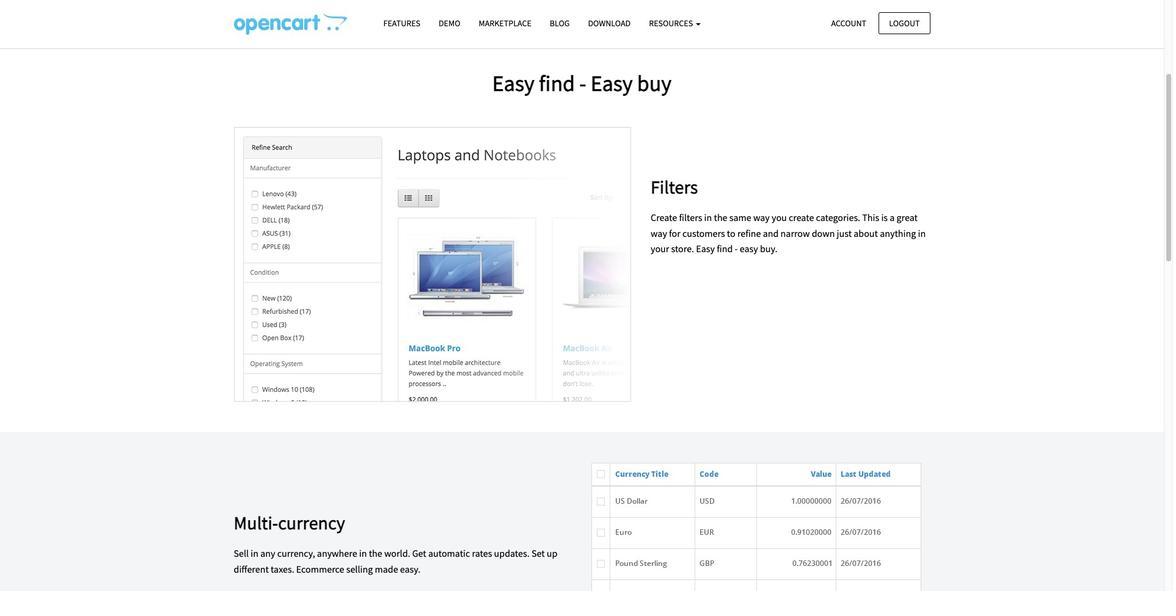 Task type: describe. For each thing, give the bounding box(es) containing it.
for
[[669, 227, 680, 239]]

you
[[772, 211, 787, 224]]

made
[[375, 563, 398, 575]]

demo link
[[430, 13, 470, 34]]

in up selling
[[359, 547, 367, 560]]

the inside sell in any currency, anywhere in the world. get automatic rates updates. set up different taxes. ecommerce selling made easy.
[[369, 547, 382, 560]]

taxes.
[[271, 563, 294, 575]]

download link
[[579, 13, 640, 34]]

categories.
[[816, 211, 860, 224]]

extensions link
[[623, 14, 690, 32]]

marketplace
[[479, 18, 531, 29]]

create
[[651, 211, 677, 224]]

the inside create filters in the same way you create categories. this is a great way for customers to refine and narrow down just about anything in your store. easy find - easy buy.
[[714, 211, 727, 224]]

filters
[[651, 175, 698, 199]]

buy
[[637, 70, 672, 97]]

buy.
[[760, 243, 777, 255]]

0 horizontal spatial -
[[579, 70, 586, 97]]

and inside create filters in the same way you create categories. this is a great way for customers to refine and narrow down just about anything in your store. easy find - easy buy.
[[763, 227, 779, 239]]

filters
[[679, 211, 702, 224]]

extensions
[[632, 15, 681, 29]]

customer
[[400, 15, 444, 29]]

blog
[[550, 18, 570, 29]]

0 vertical spatial find
[[539, 70, 575, 97]]

logout link
[[879, 12, 930, 34]]

mobile & seo link
[[692, 14, 771, 32]]

shipping,
[[464, 15, 508, 29]]

resources link
[[640, 13, 710, 34]]

easy
[[740, 243, 758, 255]]

multi-currency
[[234, 511, 345, 535]]

features link
[[374, 13, 430, 34]]

currency
[[278, 511, 345, 535]]

blog link
[[541, 13, 579, 34]]

- inside create filters in the same way you create categories. this is a great way for customers to refine and narrow down just about anything in your store. easy find - easy buy.
[[735, 243, 738, 255]]

mobile & seo
[[701, 15, 762, 29]]

mobile
[[701, 15, 732, 29]]

multi currency image
[[591, 463, 921, 591]]

sell in any currency, anywhere in the world. get automatic rates updates. set up different taxes. ecommerce selling made easy.
[[234, 547, 557, 575]]

updates.
[[494, 547, 530, 560]]

marketplace link
[[470, 13, 541, 34]]

download
[[588, 18, 631, 29]]

easy find - easy buy
[[492, 70, 672, 97]]

filters image
[[234, 127, 631, 402]]

customers
[[682, 227, 725, 239]]

a
[[890, 211, 895, 224]]

sell
[[234, 547, 249, 560]]

find inside create filters in the same way you create categories. this is a great way for customers to refine and narrow down just about anything in your store. easy find - easy buy.
[[717, 243, 733, 255]]

shipping, payments and reports link
[[455, 14, 622, 32]]



Task type: vqa. For each thing, say whether or not it's contained in the screenshot.
'Russian language pack v 2x and 3x and 4x' "image"
no



Task type: locate. For each thing, give the bounding box(es) containing it.
1 horizontal spatial easy
[[591, 70, 633, 97]]

ecommerce
[[296, 563, 344, 575]]

account link
[[821, 12, 877, 34]]

anything
[[880, 227, 916, 239]]

easy.
[[400, 563, 420, 575]]

0 vertical spatial the
[[714, 211, 727, 224]]

easy
[[492, 70, 534, 97], [591, 70, 633, 97], [696, 243, 715, 255]]

2 horizontal spatial easy
[[696, 243, 715, 255]]

just
[[837, 227, 852, 239]]

world.
[[384, 547, 410, 560]]

create filters in the same way you create categories. this is a great way for customers to refine and narrow down just about anything in your store. easy find - easy buy.
[[651, 211, 926, 255]]

and left reports
[[557, 15, 575, 29]]

customer link
[[391, 14, 453, 40]]

great
[[897, 211, 918, 224]]

and up buy.
[[763, 227, 779, 239]]

the
[[714, 211, 727, 224], [369, 547, 382, 560]]

in right anything
[[918, 227, 926, 239]]

easy left buy
[[591, 70, 633, 97]]

find down to
[[717, 243, 733, 255]]

1 horizontal spatial and
[[763, 227, 779, 239]]

way
[[753, 211, 770, 224], [651, 227, 667, 239]]

get
[[412, 547, 426, 560]]

selling
[[346, 563, 373, 575]]

store.
[[671, 243, 694, 255]]

0 vertical spatial and
[[557, 15, 575, 29]]

easy down the customers
[[696, 243, 715, 255]]

1 horizontal spatial -
[[735, 243, 738, 255]]

logout
[[889, 17, 920, 28]]

down
[[812, 227, 835, 239]]

different
[[234, 563, 269, 575]]

0 horizontal spatial find
[[539, 70, 575, 97]]

up
[[547, 547, 557, 560]]

1 horizontal spatial find
[[717, 243, 733, 255]]

&
[[734, 15, 741, 29]]

multi-
[[234, 511, 278, 535]]

to
[[727, 227, 735, 239]]

narrow
[[781, 227, 810, 239]]

1 vertical spatial way
[[651, 227, 667, 239]]

and
[[557, 15, 575, 29], [763, 227, 779, 239]]

refine
[[737, 227, 761, 239]]

easy down marketplace link
[[492, 70, 534, 97]]

in up the customers
[[704, 211, 712, 224]]

1 vertical spatial find
[[717, 243, 733, 255]]

any
[[260, 547, 275, 560]]

find down blog link
[[539, 70, 575, 97]]

in left any
[[251, 547, 258, 560]]

0 vertical spatial way
[[753, 211, 770, 224]]

way left "you"
[[753, 211, 770, 224]]

1 horizontal spatial the
[[714, 211, 727, 224]]

-
[[579, 70, 586, 97], [735, 243, 738, 255]]

the up to
[[714, 211, 727, 224]]

1 horizontal spatial way
[[753, 211, 770, 224]]

0 horizontal spatial the
[[369, 547, 382, 560]]

way up your at the right
[[651, 227, 667, 239]]

resources
[[649, 18, 695, 29]]

your
[[651, 243, 669, 255]]

1 vertical spatial the
[[369, 547, 382, 560]]

easy inside create filters in the same way you create categories. this is a great way for customers to refine and narrow down just about anything in your store. easy find - easy buy.
[[696, 243, 715, 255]]

shipping, payments and reports
[[464, 15, 613, 29]]

in
[[704, 211, 712, 224], [918, 227, 926, 239], [251, 547, 258, 560], [359, 547, 367, 560]]

0 horizontal spatial way
[[651, 227, 667, 239]]

currency,
[[277, 547, 315, 560]]

payments
[[510, 15, 555, 29]]

is
[[881, 211, 888, 224]]

anywhere
[[317, 547, 357, 560]]

set
[[531, 547, 545, 560]]

automatic
[[428, 547, 470, 560]]

1 vertical spatial and
[[763, 227, 779, 239]]

account
[[831, 17, 866, 28]]

0 horizontal spatial easy
[[492, 70, 534, 97]]

find
[[539, 70, 575, 97], [717, 243, 733, 255]]

demo
[[439, 18, 460, 29]]

the up made
[[369, 547, 382, 560]]

features
[[383, 18, 420, 29]]

0 vertical spatial -
[[579, 70, 586, 97]]

seo
[[743, 15, 762, 29]]

opencart - features image
[[234, 13, 347, 35]]

1 vertical spatial -
[[735, 243, 738, 255]]

0 horizontal spatial and
[[557, 15, 575, 29]]

same
[[729, 211, 751, 224]]

reports
[[577, 15, 613, 29]]

create
[[789, 211, 814, 224]]

rates
[[472, 547, 492, 560]]

this
[[862, 211, 879, 224]]

about
[[854, 227, 878, 239]]



